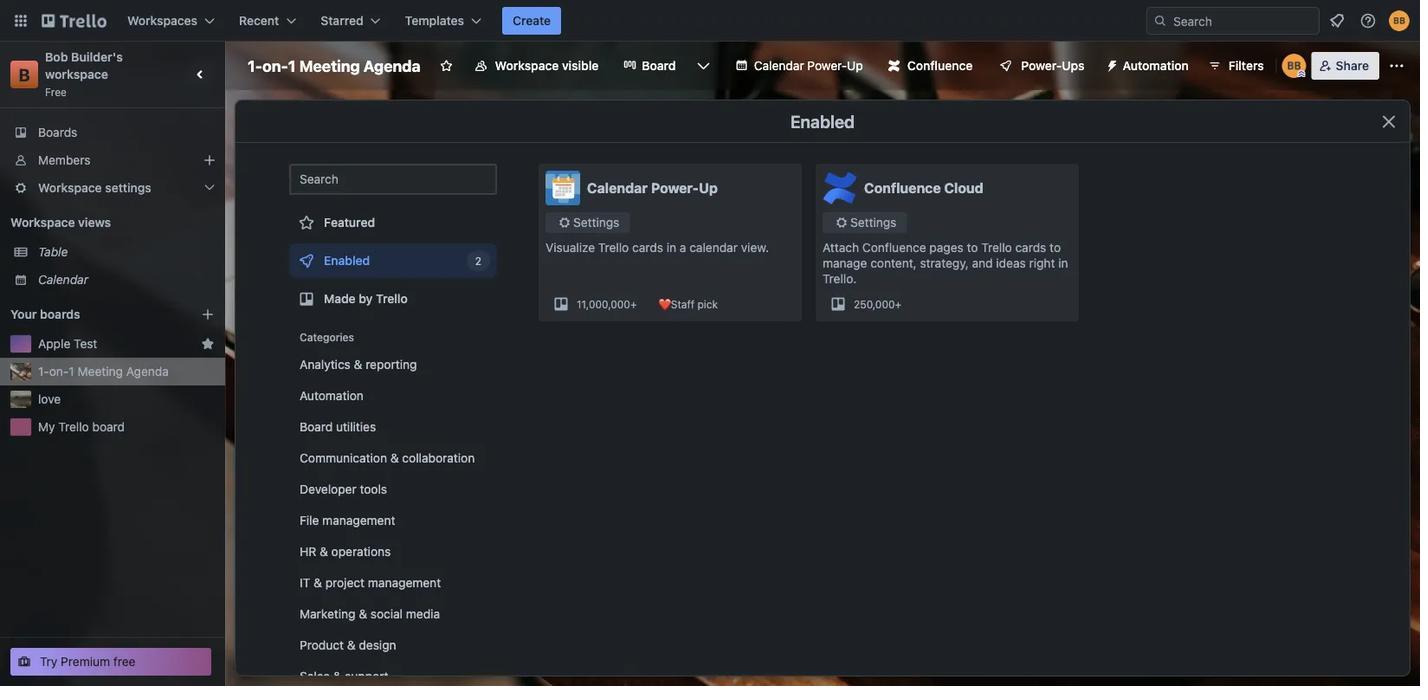 Task type: describe. For each thing, give the bounding box(es) containing it.
try
[[40, 655, 58, 669]]

workspace for workspace views
[[10, 215, 75, 230]]

0 vertical spatial in
[[667, 240, 677, 255]]

trello right my
[[58, 420, 89, 434]]

filters button
[[1203, 52, 1270, 80]]

confluence icon image
[[889, 60, 901, 72]]

1 vertical spatial automation
[[300, 389, 364, 403]]

calendar power-up link
[[725, 52, 874, 80]]

my
[[38, 420, 55, 434]]

0 notifications image
[[1327, 10, 1348, 31]]

analytics & reporting link
[[289, 351, 497, 379]]

1 horizontal spatial calendar
[[587, 180, 648, 196]]

by
[[359, 292, 373, 306]]

11,000,000
[[577, 298, 631, 310]]

communication & collaboration link
[[289, 444, 497, 472]]

1 inside text field
[[288, 56, 296, 75]]

workspace
[[45, 67, 108, 81]]

boards
[[40, 307, 80, 321]]

made by trello
[[324, 292, 408, 306]]

product & design
[[300, 638, 396, 652]]

+ for 250,000 +
[[895, 298, 902, 310]]

it & project management link
[[289, 569, 497, 597]]

& for collaboration
[[391, 451, 399, 465]]

automation button
[[1099, 52, 1200, 80]]

add board image
[[201, 308, 215, 321]]

developer tools
[[300, 482, 387, 496]]

share button
[[1312, 52, 1380, 80]]

11,000,000 +
[[577, 298, 637, 310]]

agenda inside text field
[[364, 56, 421, 75]]

confluence inside attach confluence pages to trello cards to manage content, strategy, and ideas right in trello.
[[863, 240, 927, 255]]

boards
[[38, 125, 77, 139]]

communication & collaboration
[[300, 451, 475, 465]]

management inside it & project management link
[[368, 576, 441, 590]]

it & project management
[[300, 576, 441, 590]]

1 vertical spatial enabled
[[324, 253, 370, 268]]

automation link
[[289, 382, 497, 410]]

right
[[1030, 256, 1056, 270]]

workspace settings
[[38, 181, 151, 195]]

1 vertical spatial 1
[[69, 364, 74, 379]]

1 horizontal spatial bob builder (bobbuilder40) image
[[1390, 10, 1410, 31]]

reporting
[[366, 357, 417, 372]]

1-on-1 meeting agenda link
[[38, 363, 215, 380]]

design
[[359, 638, 396, 652]]

marketing
[[300, 607, 356, 621]]

settings
[[105, 181, 151, 195]]

developer
[[300, 482, 357, 496]]

content,
[[871, 256, 917, 270]]

workspace navigation collapse icon image
[[189, 62, 213, 87]]

on- inside 1-on-1 meeting agenda text field
[[262, 56, 288, 75]]

workspace views
[[10, 215, 111, 230]]

confluence for confluence cloud
[[865, 180, 941, 196]]

file management link
[[289, 507, 497, 535]]

250,000
[[854, 298, 895, 310]]

love
[[38, 392, 61, 406]]

workspace visible
[[495, 58, 599, 73]]

& for operations
[[320, 544, 328, 559]]

1 cards from the left
[[633, 240, 664, 255]]

❤️ staff pick
[[658, 298, 718, 310]]

it
[[300, 576, 310, 590]]

on- inside 1-on-1 meeting agenda link
[[49, 364, 69, 379]]

0 horizontal spatial calendar power-up
[[587, 180, 718, 196]]

& for design
[[347, 638, 356, 652]]

confluence for confluence
[[908, 58, 973, 73]]

my trello board
[[38, 420, 125, 434]]

social
[[371, 607, 403, 621]]

Search field
[[1168, 8, 1319, 34]]

marketing & social media link
[[289, 600, 497, 628]]

bob builder's workspace free
[[45, 50, 126, 98]]

utilities
[[336, 420, 376, 434]]

management inside file management link
[[322, 513, 395, 528]]

+ for 11,000,000 +
[[631, 298, 637, 310]]

0 horizontal spatial meeting
[[78, 364, 123, 379]]

views
[[78, 215, 111, 230]]

workspace for workspace visible
[[495, 58, 559, 73]]

0 horizontal spatial up
[[699, 180, 718, 196]]

test
[[74, 337, 97, 351]]

workspace visible button
[[464, 52, 609, 80]]

operations
[[331, 544, 391, 559]]

confluence cloud
[[865, 180, 984, 196]]

apple test link
[[38, 335, 194, 353]]

power-ups button
[[987, 52, 1096, 80]]

1 vertical spatial 1-
[[38, 364, 49, 379]]

communication
[[300, 451, 387, 465]]

file management
[[300, 513, 395, 528]]

boards link
[[0, 119, 225, 146]]

0 horizontal spatial power-
[[651, 180, 699, 196]]

starred button
[[310, 7, 391, 35]]

settings link for confluence
[[823, 212, 907, 233]]

0 horizontal spatial agenda
[[126, 364, 169, 379]]

confluence button
[[878, 52, 984, 80]]

trello right 'visualize'
[[599, 240, 629, 255]]

attach
[[823, 240, 859, 255]]

b
[[19, 64, 30, 84]]

attach confluence pages to trello cards to manage content, strategy, and ideas right in trello.
[[823, 240, 1069, 286]]

starred icon image
[[201, 337, 215, 351]]

star or unstar board image
[[440, 59, 454, 73]]

and
[[972, 256, 993, 270]]

starred
[[321, 13, 364, 28]]

media
[[406, 607, 440, 621]]

made by trello link
[[289, 282, 497, 316]]

collaboration
[[402, 451, 475, 465]]

Search text field
[[289, 164, 497, 195]]

trello.
[[823, 272, 857, 286]]

try premium free
[[40, 655, 136, 669]]

power-ups
[[1022, 58, 1085, 73]]

developer tools link
[[289, 476, 497, 503]]

create
[[513, 13, 551, 28]]

❤️
[[658, 298, 668, 310]]

calendar link
[[38, 271, 215, 288]]

table
[[38, 245, 68, 259]]

apple
[[38, 337, 70, 351]]



Task type: locate. For each thing, give the bounding box(es) containing it.
to up and
[[967, 240, 979, 255]]

1 vertical spatial agenda
[[126, 364, 169, 379]]

settings up attach
[[851, 215, 897, 230]]

create button
[[502, 7, 562, 35]]

0 horizontal spatial enabled
[[324, 253, 370, 268]]

& for project
[[314, 576, 322, 590]]

cards inside attach confluence pages to trello cards to manage content, strategy, and ideas right in trello.
[[1016, 240, 1047, 255]]

in inside attach confluence pages to trello cards to manage content, strategy, and ideas right in trello.
[[1059, 256, 1069, 270]]

project
[[325, 576, 365, 590]]

visualize trello cards in a calendar view.
[[546, 240, 769, 255]]

filters
[[1229, 58, 1265, 73]]

2 + from the left
[[895, 298, 902, 310]]

sm image up 'visualize'
[[556, 214, 574, 231]]

my trello board link
[[38, 418, 215, 436]]

workspaces
[[127, 13, 198, 28]]

settings for confluence cloud
[[851, 215, 897, 230]]

2 horizontal spatial power-
[[1022, 58, 1062, 73]]

& for social
[[359, 607, 367, 621]]

0 vertical spatial calendar
[[754, 58, 805, 73]]

trello inside attach confluence pages to trello cards to manage content, strategy, and ideas right in trello.
[[982, 240, 1013, 255]]

board
[[642, 58, 676, 73], [300, 420, 333, 434]]

& right it
[[314, 576, 322, 590]]

1 horizontal spatial in
[[1059, 256, 1069, 270]]

1 horizontal spatial power-
[[808, 58, 847, 73]]

0 vertical spatial management
[[322, 513, 395, 528]]

product & design link
[[289, 632, 497, 659]]

sm image
[[556, 214, 574, 231], [833, 214, 851, 231]]

trello right by at left
[[376, 292, 408, 306]]

power- left confluence icon
[[808, 58, 847, 73]]

1 vertical spatial up
[[699, 180, 718, 196]]

1 horizontal spatial 1-
[[248, 56, 262, 75]]

1 horizontal spatial on-
[[262, 56, 288, 75]]

confluence left cloud
[[865, 180, 941, 196]]

0 horizontal spatial bob builder (bobbuilder40) image
[[1283, 54, 1307, 78]]

settings link for calendar
[[546, 212, 630, 233]]

2 vertical spatial workspace
[[10, 215, 75, 230]]

1 + from the left
[[631, 298, 637, 310]]

workspace inside popup button
[[38, 181, 102, 195]]

1 horizontal spatial settings link
[[823, 212, 907, 233]]

automation up board utilities
[[300, 389, 364, 403]]

settings
[[574, 215, 620, 230], [851, 215, 897, 230]]

2 settings link from the left
[[823, 212, 907, 233]]

board left customize views image
[[642, 58, 676, 73]]

analytics & reporting
[[300, 357, 417, 372]]

b link
[[10, 61, 38, 88]]

power- left sm image
[[1022, 58, 1062, 73]]

1 vertical spatial board
[[300, 420, 333, 434]]

0 vertical spatial workspace
[[495, 58, 559, 73]]

switch to… image
[[12, 12, 29, 29]]

1 settings link from the left
[[546, 212, 630, 233]]

0 vertical spatial on-
[[262, 56, 288, 75]]

visible
[[562, 58, 599, 73]]

1 horizontal spatial board
[[642, 58, 676, 73]]

members
[[38, 153, 91, 167]]

+ down "content," at the right of the page
[[895, 298, 902, 310]]

agenda
[[364, 56, 421, 75], [126, 364, 169, 379]]

enabled
[[791, 111, 855, 131], [324, 253, 370, 268]]

in left a
[[667, 240, 677, 255]]

1 vertical spatial confluence
[[865, 180, 941, 196]]

enabled down featured
[[324, 253, 370, 268]]

1 horizontal spatial +
[[895, 298, 902, 310]]

manage
[[823, 256, 868, 270]]

0 horizontal spatial 1-
[[38, 364, 49, 379]]

settings up 'visualize'
[[574, 215, 620, 230]]

visualize
[[546, 240, 595, 255]]

2 vertical spatial confluence
[[863, 240, 927, 255]]

0 vertical spatial meeting
[[299, 56, 360, 75]]

0 horizontal spatial on-
[[49, 364, 69, 379]]

a
[[680, 240, 687, 255]]

1 vertical spatial workspace
[[38, 181, 102, 195]]

1 to from the left
[[967, 240, 979, 255]]

0 vertical spatial automation
[[1123, 58, 1189, 73]]

calendar up visualize trello cards in a calendar view.
[[587, 180, 648, 196]]

confluence right confluence icon
[[908, 58, 973, 73]]

sm image for calendar power-up
[[556, 214, 574, 231]]

show menu image
[[1389, 57, 1406, 75]]

your
[[10, 307, 37, 321]]

settings for calendar power-up
[[574, 215, 620, 230]]

settings link up 'visualize'
[[546, 212, 630, 233]]

back to home image
[[42, 7, 107, 35]]

sm image
[[1099, 52, 1123, 76]]

0 vertical spatial bob builder (bobbuilder40) image
[[1390, 10, 1410, 31]]

1 down apple test on the left of page
[[69, 364, 74, 379]]

meeting down test at the left of the page
[[78, 364, 123, 379]]

1 horizontal spatial enabled
[[791, 111, 855, 131]]

sm image for confluence cloud
[[833, 214, 851, 231]]

calendar down table
[[38, 272, 88, 287]]

0 vertical spatial up
[[847, 58, 863, 73]]

1 horizontal spatial automation
[[1123, 58, 1189, 73]]

1 vertical spatial 1-on-1 meeting agenda
[[38, 364, 169, 379]]

up inside calendar power-up link
[[847, 58, 863, 73]]

1 sm image from the left
[[556, 214, 574, 231]]

2 sm image from the left
[[833, 214, 851, 231]]

confluence up "content," at the right of the page
[[863, 240, 927, 255]]

1 vertical spatial calendar power-up
[[587, 180, 718, 196]]

0 horizontal spatial to
[[967, 240, 979, 255]]

automation inside button
[[1123, 58, 1189, 73]]

1 vertical spatial bob builder (bobbuilder40) image
[[1283, 54, 1307, 78]]

ups
[[1062, 58, 1085, 73]]

1 vertical spatial management
[[368, 576, 441, 590]]

board utilities link
[[289, 413, 497, 441]]

settings link up attach
[[823, 212, 907, 233]]

calendar power-up left confluence icon
[[754, 58, 863, 73]]

0 horizontal spatial calendar
[[38, 272, 88, 287]]

0 vertical spatial calendar power-up
[[754, 58, 863, 73]]

1- inside text field
[[248, 56, 262, 75]]

0 horizontal spatial 1
[[69, 364, 74, 379]]

+ left ❤️
[[631, 298, 637, 310]]

try premium free button
[[10, 648, 211, 676]]

0 horizontal spatial +
[[631, 298, 637, 310]]

cards
[[633, 240, 664, 255], [1016, 240, 1047, 255]]

2 vertical spatial calendar
[[38, 272, 88, 287]]

0 vertical spatial agenda
[[364, 56, 421, 75]]

power-
[[808, 58, 847, 73], [1022, 58, 1062, 73], [651, 180, 699, 196]]

hr & operations link
[[289, 538, 497, 566]]

confluence inside button
[[908, 58, 973, 73]]

1 horizontal spatial agenda
[[364, 56, 421, 75]]

meeting down the starred
[[299, 56, 360, 75]]

1 vertical spatial in
[[1059, 256, 1069, 270]]

1 horizontal spatial cards
[[1016, 240, 1047, 255]]

cards up right at the top right of page
[[1016, 240, 1047, 255]]

recent
[[239, 13, 279, 28]]

tools
[[360, 482, 387, 496]]

1 horizontal spatial calendar power-up
[[754, 58, 863, 73]]

your boards with 4 items element
[[10, 304, 175, 325]]

hr & operations
[[300, 544, 391, 559]]

+
[[631, 298, 637, 310], [895, 298, 902, 310]]

1 horizontal spatial meeting
[[299, 56, 360, 75]]

meeting
[[299, 56, 360, 75], [78, 364, 123, 379]]

& right 'analytics'
[[354, 357, 362, 372]]

your boards
[[10, 307, 80, 321]]

workspace settings button
[[0, 174, 225, 202]]

primary element
[[0, 0, 1421, 42]]

250,000 +
[[854, 298, 902, 310]]

in
[[667, 240, 677, 255], [1059, 256, 1069, 270]]

& down board utilities link
[[391, 451, 399, 465]]

bob builder (bobbuilder40) image right open information menu image
[[1390, 10, 1410, 31]]

0 horizontal spatial in
[[667, 240, 677, 255]]

featured
[[324, 215, 375, 230]]

& left design
[[347, 638, 356, 652]]

on- down the apple on the left of the page
[[49, 364, 69, 379]]

board utilities
[[300, 420, 376, 434]]

&
[[354, 357, 362, 372], [391, 451, 399, 465], [320, 544, 328, 559], [314, 576, 322, 590], [359, 607, 367, 621], [347, 638, 356, 652]]

workspace for workspace settings
[[38, 181, 102, 195]]

board link
[[613, 52, 687, 80]]

1 settings from the left
[[574, 215, 620, 230]]

power- inside button
[[1022, 58, 1062, 73]]

sm image up attach
[[833, 214, 851, 231]]

board left utilities
[[300, 420, 333, 434]]

board for board
[[642, 58, 676, 73]]

1 vertical spatial meeting
[[78, 364, 123, 379]]

0 horizontal spatial automation
[[300, 389, 364, 403]]

strategy,
[[920, 256, 969, 270]]

recent button
[[229, 7, 307, 35]]

agenda left star or unstar board image at the left
[[364, 56, 421, 75]]

workspace down members
[[38, 181, 102, 195]]

builder's
[[71, 50, 123, 64]]

pick
[[698, 298, 718, 310]]

0 vertical spatial 1
[[288, 56, 296, 75]]

management up "operations"
[[322, 513, 395, 528]]

power- up a
[[651, 180, 699, 196]]

0 vertical spatial confluence
[[908, 58, 973, 73]]

members link
[[0, 146, 225, 174]]

& for reporting
[[354, 357, 362, 372]]

workspace up table
[[10, 215, 75, 230]]

1 horizontal spatial sm image
[[833, 214, 851, 231]]

0 horizontal spatial cards
[[633, 240, 664, 255]]

1 vertical spatial on-
[[49, 364, 69, 379]]

0 horizontal spatial settings
[[574, 215, 620, 230]]

apple test
[[38, 337, 97, 351]]

0 horizontal spatial sm image
[[556, 214, 574, 231]]

calendar power-up
[[754, 58, 863, 73], [587, 180, 718, 196]]

management
[[322, 513, 395, 528], [368, 576, 441, 590]]

cards left a
[[633, 240, 664, 255]]

love link
[[38, 391, 215, 408]]

workspace inside button
[[495, 58, 559, 73]]

up left confluence icon
[[847, 58, 863, 73]]

bob builder (bobbuilder40) image
[[1390, 10, 1410, 31], [1283, 54, 1307, 78]]

2 to from the left
[[1050, 240, 1061, 255]]

1 horizontal spatial to
[[1050, 240, 1061, 255]]

bob builder's workspace link
[[45, 50, 126, 81]]

bob
[[45, 50, 68, 64]]

to up right at the top right of page
[[1050, 240, 1061, 255]]

trello up and
[[982, 240, 1013, 255]]

board for board utilities
[[300, 420, 333, 434]]

free
[[45, 86, 67, 98]]

marketing & social media
[[300, 607, 440, 621]]

0 vertical spatial enabled
[[791, 111, 855, 131]]

automation down search icon
[[1123, 58, 1189, 73]]

analytics
[[300, 357, 351, 372]]

0 vertical spatial 1-on-1 meeting agenda
[[248, 56, 421, 75]]

0 horizontal spatial board
[[300, 420, 333, 434]]

bob builder (bobbuilder40) image right filters
[[1283, 54, 1307, 78]]

2 settings from the left
[[851, 215, 897, 230]]

0 horizontal spatial settings link
[[546, 212, 630, 233]]

0 horizontal spatial 1-on-1 meeting agenda
[[38, 364, 169, 379]]

2
[[475, 255, 482, 267]]

& right hr
[[320, 544, 328, 559]]

1 vertical spatial calendar
[[587, 180, 648, 196]]

meeting inside text field
[[299, 56, 360, 75]]

this member is an admin of this board. image
[[1298, 70, 1306, 78]]

agenda up love link
[[126, 364, 169, 379]]

up up calendar
[[699, 180, 718, 196]]

calendar power-up up visualize trello cards in a calendar view.
[[587, 180, 718, 196]]

staff
[[671, 298, 695, 310]]

customize views image
[[695, 57, 713, 75]]

calendar right customize views image
[[754, 58, 805, 73]]

1-on-1 meeting agenda
[[248, 56, 421, 75], [38, 364, 169, 379]]

workspace down create button
[[495, 58, 559, 73]]

1-on-1 meeting agenda down apple test link
[[38, 364, 169, 379]]

2 cards from the left
[[1016, 240, 1047, 255]]

management down hr & operations link
[[368, 576, 441, 590]]

search image
[[1154, 14, 1168, 28]]

Board name text field
[[239, 52, 429, 80]]

& left social
[[359, 607, 367, 621]]

1 horizontal spatial 1
[[288, 56, 296, 75]]

1 down recent dropdown button
[[288, 56, 296, 75]]

1 horizontal spatial up
[[847, 58, 863, 73]]

workspaces button
[[117, 7, 225, 35]]

1-on-1 meeting agenda down the starred
[[248, 56, 421, 75]]

hr
[[300, 544, 316, 559]]

open information menu image
[[1360, 12, 1377, 29]]

on- down recent dropdown button
[[262, 56, 288, 75]]

calendar
[[754, 58, 805, 73], [587, 180, 648, 196], [38, 272, 88, 287]]

1- down recent
[[248, 56, 262, 75]]

board inside board utilities link
[[300, 420, 333, 434]]

to
[[967, 240, 979, 255], [1050, 240, 1061, 255]]

1-on-1 meeting agenda inside text field
[[248, 56, 421, 75]]

1- up love
[[38, 364, 49, 379]]

ideas
[[997, 256, 1026, 270]]

board
[[92, 420, 125, 434]]

featured link
[[289, 205, 497, 240]]

0 vertical spatial board
[[642, 58, 676, 73]]

enabled down calendar power-up link at the right top of page
[[791, 111, 855, 131]]

categories
[[300, 331, 354, 343]]

2 horizontal spatial calendar
[[754, 58, 805, 73]]

1 horizontal spatial settings
[[851, 215, 897, 230]]

automation
[[1123, 58, 1189, 73], [300, 389, 364, 403]]

in right right at the top right of page
[[1059, 256, 1069, 270]]

0 vertical spatial 1-
[[248, 56, 262, 75]]

1 horizontal spatial 1-on-1 meeting agenda
[[248, 56, 421, 75]]

share
[[1336, 58, 1370, 73]]



Task type: vqa. For each thing, say whether or not it's contained in the screenshot.
rightmost on-
yes



